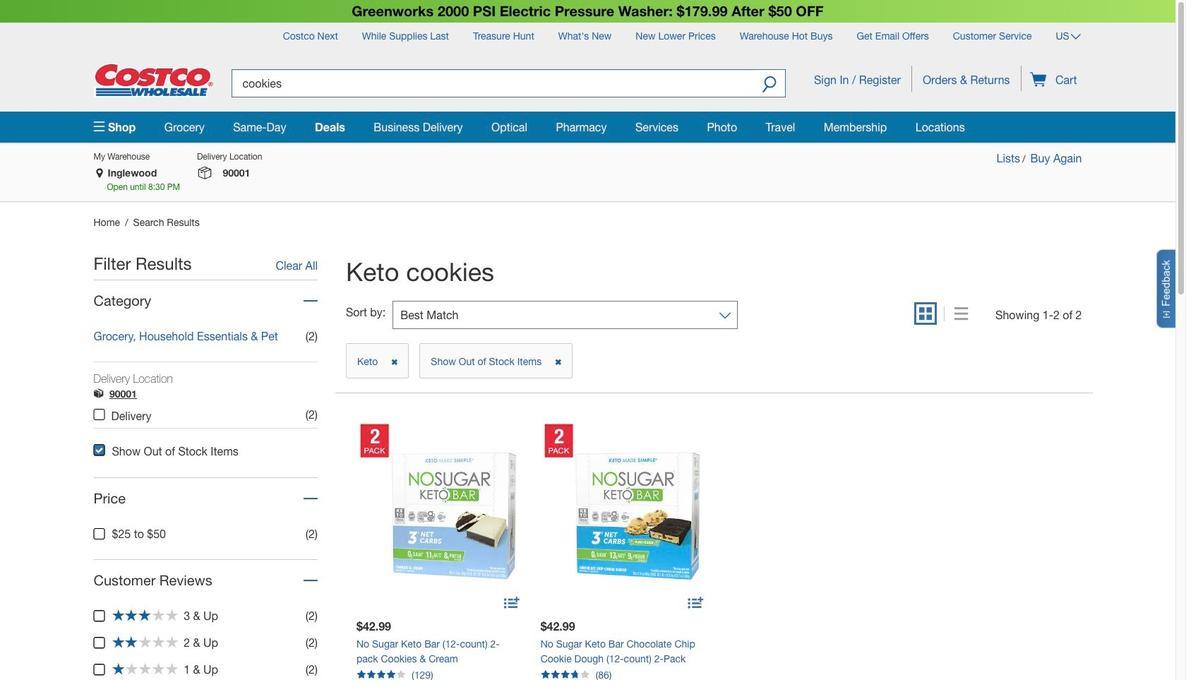 Task type: locate. For each thing, give the bounding box(es) containing it.
Search text field
[[231, 69, 754, 97]]

no sugar keto bar chocolate chip cookie dough  (12-count) 2-pack image
[[541, 420, 704, 583]]

add to list  no sugar keto bar chocolate chip cookie dough  (12-count) 2-pack image
[[688, 595, 704, 614]]

add to list  no sugar keto bar (12-count) 2-pack cookies & cream image
[[504, 595, 520, 614]]

costco us homepage image
[[94, 63, 214, 97]]

grid view image
[[920, 307, 932, 322]]



Task type: vqa. For each thing, say whether or not it's contained in the screenshot.
bottom Of
no



Task type: describe. For each thing, give the bounding box(es) containing it.
Search text field
[[231, 69, 754, 97]]

main element
[[94, 111, 1083, 143]]

no sugar keto bar (12-count) 2-pack cookies & cream image
[[357, 420, 520, 583]]

costco delivery location image
[[94, 388, 104, 401]]

search image
[[763, 75, 777, 95]]

list view image
[[955, 307, 969, 322]]



